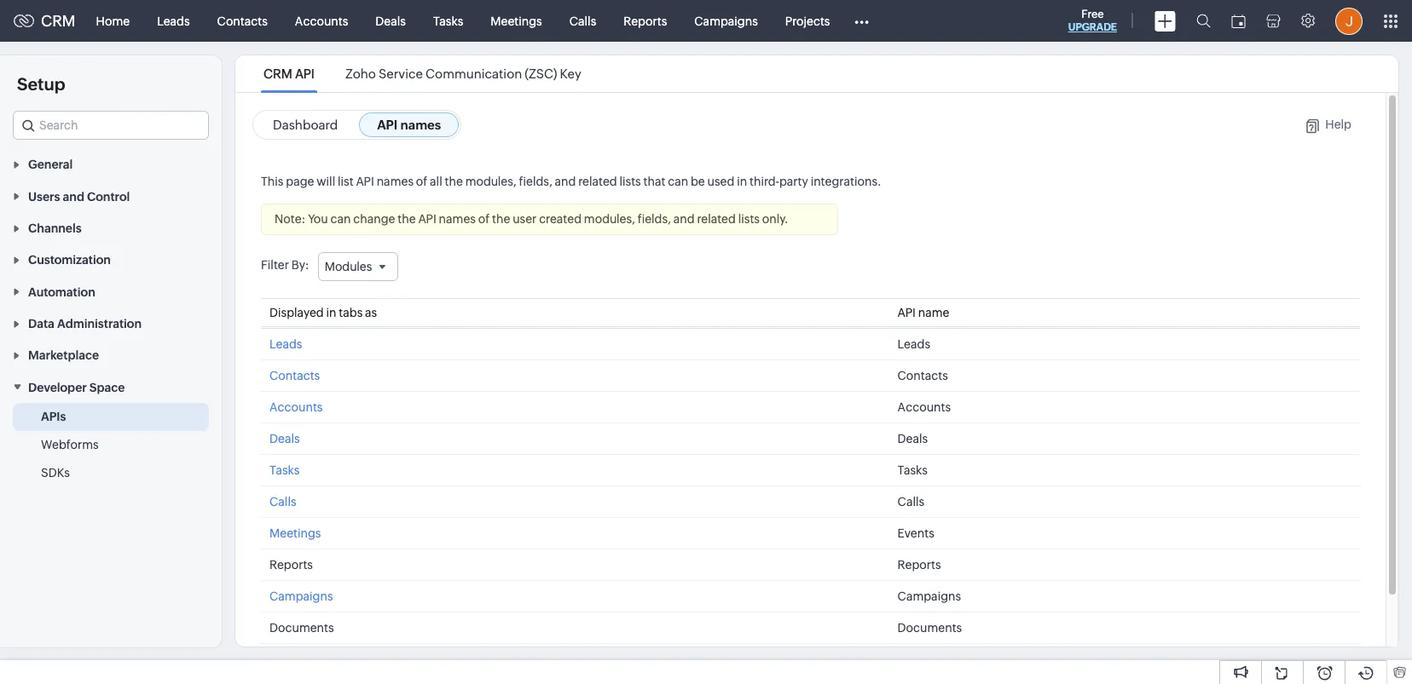 Task type: describe. For each thing, give the bounding box(es) containing it.
1 horizontal spatial lists
[[738, 212, 760, 226]]

0 vertical spatial fields,
[[519, 175, 552, 188]]

communication
[[426, 67, 522, 81]]

0 horizontal spatial leads link
[[143, 0, 203, 41]]

created
[[539, 212, 582, 226]]

crm api link
[[261, 67, 317, 81]]

1 vertical spatial leads link
[[269, 338, 302, 352]]

projects link
[[772, 0, 844, 41]]

0 vertical spatial contacts link
[[203, 0, 281, 41]]

events
[[898, 527, 934, 541]]

name
[[918, 306, 950, 320]]

search image
[[1196, 14, 1211, 28]]

Search text field
[[14, 112, 208, 139]]

0 horizontal spatial deals link
[[269, 433, 300, 446]]

this
[[261, 175, 283, 188]]

0 horizontal spatial of
[[416, 175, 427, 188]]

1 vertical spatial meetings link
[[269, 527, 321, 541]]

setup
[[17, 74, 65, 94]]

displayed in tabs as
[[269, 306, 377, 320]]

create menu image
[[1155, 11, 1176, 31]]

0 vertical spatial accounts link
[[281, 0, 362, 41]]

0 vertical spatial lists
[[620, 175, 641, 188]]

note:
[[275, 212, 306, 226]]

1 horizontal spatial calls
[[569, 14, 596, 28]]

zoho service communication (zsc) key link
[[343, 67, 584, 81]]

as
[[365, 306, 377, 320]]

free
[[1082, 8, 1104, 20]]

1 horizontal spatial fields,
[[638, 212, 671, 226]]

will
[[317, 175, 335, 188]]

data
[[28, 317, 54, 331]]

and inside dropdown button
[[63, 190, 84, 204]]

0 horizontal spatial reports
[[269, 559, 313, 572]]

service
[[379, 67, 423, 81]]

dashboard link
[[255, 113, 356, 137]]

1 horizontal spatial leads
[[269, 338, 302, 352]]

tabs
[[339, 306, 363, 320]]

0 vertical spatial meetings link
[[477, 0, 556, 41]]

2 documents from the left
[[898, 622, 962, 635]]

1 vertical spatial in
[[326, 306, 336, 320]]

integrations.
[[811, 175, 881, 188]]

users and control button
[[0, 180, 222, 212]]

crm for crm
[[41, 12, 76, 30]]

1 horizontal spatial deals
[[376, 14, 406, 28]]

1 horizontal spatial of
[[478, 212, 490, 226]]

space
[[89, 381, 125, 395]]

api names link
[[359, 113, 459, 137]]

1 horizontal spatial contacts
[[269, 369, 320, 383]]

help
[[1326, 118, 1352, 131]]

that
[[643, 175, 665, 188]]

0 horizontal spatial deals
[[269, 433, 300, 446]]

webforms
[[41, 438, 99, 452]]

api left name
[[898, 306, 916, 320]]

0 vertical spatial modules,
[[465, 175, 517, 188]]

reports link
[[610, 0, 681, 41]]

modules
[[325, 260, 372, 274]]

sdks link
[[41, 465, 70, 482]]

1 vertical spatial campaigns link
[[269, 590, 333, 604]]

only.
[[762, 212, 788, 226]]

customization
[[28, 254, 111, 267]]

1 vertical spatial modules,
[[584, 212, 635, 226]]

marketplace
[[28, 349, 99, 363]]

0 vertical spatial names
[[400, 118, 441, 132]]

you
[[308, 212, 328, 226]]

automation
[[28, 285, 95, 299]]

0 vertical spatial meetings
[[491, 14, 542, 28]]

api names
[[377, 118, 441, 132]]

apis
[[41, 410, 66, 424]]

1 horizontal spatial tasks
[[433, 14, 463, 28]]

all
[[430, 175, 442, 188]]

create menu element
[[1144, 0, 1186, 41]]

0 horizontal spatial campaigns
[[269, 590, 333, 604]]

developer space
[[28, 381, 125, 395]]

channels button
[[0, 212, 222, 244]]

api up dashboard link
[[295, 67, 315, 81]]

2 horizontal spatial reports
[[898, 559, 941, 572]]

channels
[[28, 222, 82, 235]]

administration
[[57, 317, 142, 331]]

2 horizontal spatial contacts
[[898, 369, 948, 383]]

0 horizontal spatial contacts
[[217, 14, 268, 28]]

0 vertical spatial deals link
[[362, 0, 419, 41]]

developer space button
[[0, 371, 222, 403]]

the for of
[[445, 175, 463, 188]]

1 horizontal spatial reports
[[624, 14, 667, 28]]

this page will list api names of all the modules, fields, and related lists that can be used in third-party integrations.
[[261, 175, 881, 188]]

api name
[[898, 306, 950, 320]]

1 vertical spatial names
[[377, 175, 414, 188]]

filter by:
[[261, 258, 309, 272]]

projects
[[785, 14, 830, 28]]

data administration
[[28, 317, 142, 331]]

key
[[560, 67, 581, 81]]

developer
[[28, 381, 87, 395]]

search element
[[1186, 0, 1221, 42]]

Other Modules field
[[844, 7, 880, 35]]



Task type: vqa. For each thing, say whether or not it's contained in the screenshot.


Task type: locate. For each thing, give the bounding box(es) containing it.
modules, right the created
[[584, 212, 635, 226]]

fields,
[[519, 175, 552, 188], [638, 212, 671, 226]]

1 horizontal spatial leads link
[[269, 338, 302, 352]]

modules, up user
[[465, 175, 517, 188]]

1 horizontal spatial the
[[445, 175, 463, 188]]

third-
[[750, 175, 779, 188]]

0 horizontal spatial can
[[330, 212, 351, 226]]

1 horizontal spatial tasks link
[[419, 0, 477, 41]]

the for names
[[492, 212, 510, 226]]

0 horizontal spatial documents
[[269, 622, 334, 635]]

list
[[248, 55, 597, 92]]

related down used
[[697, 212, 736, 226]]

crm for crm api
[[264, 67, 292, 81]]

2 horizontal spatial leads
[[898, 338, 930, 352]]

Modules field
[[318, 252, 398, 282]]

leads link down displayed
[[269, 338, 302, 352]]

related up the created
[[578, 175, 617, 188]]

in right used
[[737, 175, 747, 188]]

0 horizontal spatial campaigns link
[[269, 590, 333, 604]]

customization button
[[0, 244, 222, 276]]

contacts link up crm api link
[[203, 0, 281, 41]]

1 horizontal spatial documents
[[898, 622, 962, 635]]

None field
[[13, 111, 209, 140]]

upgrade
[[1068, 21, 1117, 33]]

in
[[737, 175, 747, 188], [326, 306, 336, 320]]

users
[[28, 190, 60, 204]]

0 vertical spatial campaigns link
[[681, 0, 772, 41]]

1 vertical spatial fields,
[[638, 212, 671, 226]]

names left all
[[377, 175, 414, 188]]

lists left that
[[620, 175, 641, 188]]

and
[[555, 175, 576, 188], [63, 190, 84, 204], [674, 212, 695, 226]]

and right 'users'
[[63, 190, 84, 204]]

2 horizontal spatial and
[[674, 212, 695, 226]]

home
[[96, 14, 130, 28]]

sdks
[[41, 466, 70, 480]]

user
[[513, 212, 537, 226]]

1 vertical spatial meetings
[[269, 527, 321, 541]]

calendar image
[[1231, 14, 1246, 28]]

leads right home link
[[157, 14, 190, 28]]

note: you can change the api names of the user created modules, fields, and related lists only.
[[275, 212, 788, 226]]

control
[[87, 190, 130, 204]]

0 horizontal spatial meetings
[[269, 527, 321, 541]]

0 horizontal spatial related
[[578, 175, 617, 188]]

1 vertical spatial related
[[697, 212, 736, 226]]

0 horizontal spatial leads
[[157, 14, 190, 28]]

displayed
[[269, 306, 324, 320]]

crm up dashboard link
[[264, 67, 292, 81]]

tasks link
[[419, 0, 477, 41], [269, 464, 300, 478]]

1 vertical spatial lists
[[738, 212, 760, 226]]

of left user
[[478, 212, 490, 226]]

0 horizontal spatial fields,
[[519, 175, 552, 188]]

home link
[[82, 0, 143, 41]]

0 horizontal spatial calls link
[[269, 496, 296, 509]]

reports
[[624, 14, 667, 28], [269, 559, 313, 572], [898, 559, 941, 572]]

1 horizontal spatial calls link
[[556, 0, 610, 41]]

crm
[[41, 12, 76, 30], [264, 67, 292, 81]]

tasks
[[433, 14, 463, 28], [269, 464, 300, 478], [898, 464, 928, 478]]

users and control
[[28, 190, 130, 204]]

1 horizontal spatial deals link
[[362, 0, 419, 41]]

deals link
[[362, 0, 419, 41], [269, 433, 300, 446]]

of
[[416, 175, 427, 188], [478, 212, 490, 226]]

filter
[[261, 258, 289, 272]]

1 horizontal spatial modules,
[[584, 212, 635, 226]]

0 vertical spatial crm
[[41, 12, 76, 30]]

and up the created
[[555, 175, 576, 188]]

0 vertical spatial in
[[737, 175, 747, 188]]

1 horizontal spatial meetings
[[491, 14, 542, 28]]

crm link
[[14, 12, 76, 30]]

accounts
[[295, 14, 348, 28], [269, 401, 323, 415], [898, 401, 951, 415]]

contacts link
[[203, 0, 281, 41], [269, 369, 320, 383]]

can right you
[[330, 212, 351, 226]]

1 horizontal spatial in
[[737, 175, 747, 188]]

1 vertical spatial crm
[[264, 67, 292, 81]]

api down all
[[418, 212, 436, 226]]

2 vertical spatial names
[[439, 212, 476, 226]]

be
[[691, 175, 705, 188]]

1 documents from the left
[[269, 622, 334, 635]]

0 vertical spatial and
[[555, 175, 576, 188]]

api down service
[[377, 118, 398, 132]]

1 vertical spatial and
[[63, 190, 84, 204]]

meetings
[[491, 14, 542, 28], [269, 527, 321, 541]]

1 vertical spatial accounts link
[[269, 401, 323, 415]]

leads down displayed
[[269, 338, 302, 352]]

1 horizontal spatial campaigns link
[[681, 0, 772, 41]]

leads link right home
[[143, 0, 203, 41]]

leads link
[[143, 0, 203, 41], [269, 338, 302, 352]]

contacts link down displayed
[[269, 369, 320, 383]]

1 horizontal spatial can
[[668, 175, 688, 188]]

lists
[[620, 175, 641, 188], [738, 212, 760, 226]]

list
[[338, 175, 354, 188]]

contacts down api name
[[898, 369, 948, 383]]

1 vertical spatial calls link
[[269, 496, 296, 509]]

1 horizontal spatial and
[[555, 175, 576, 188]]

0 horizontal spatial tasks link
[[269, 464, 300, 478]]

2 horizontal spatial calls
[[898, 496, 925, 509]]

contacts down displayed
[[269, 369, 320, 383]]

the right all
[[445, 175, 463, 188]]

campaigns link
[[681, 0, 772, 41], [269, 590, 333, 604]]

can
[[668, 175, 688, 188], [330, 212, 351, 226]]

party
[[779, 175, 808, 188]]

general
[[28, 158, 73, 172]]

profile element
[[1325, 0, 1373, 41]]

0 vertical spatial tasks link
[[419, 0, 477, 41]]

0 horizontal spatial calls
[[269, 496, 296, 509]]

0 horizontal spatial lists
[[620, 175, 641, 188]]

1 vertical spatial deals link
[[269, 433, 300, 446]]

0 horizontal spatial the
[[398, 212, 416, 226]]

0 horizontal spatial meetings link
[[269, 527, 321, 541]]

crm left home link
[[41, 12, 76, 30]]

deals
[[376, 14, 406, 28], [269, 433, 300, 446], [898, 433, 928, 446]]

(zsc)
[[525, 67, 557, 81]]

0 horizontal spatial crm
[[41, 12, 76, 30]]

names down all
[[439, 212, 476, 226]]

calls link
[[556, 0, 610, 41], [269, 496, 296, 509]]

apis link
[[41, 408, 66, 425]]

names down service
[[400, 118, 441, 132]]

0 horizontal spatial in
[[326, 306, 336, 320]]

1 horizontal spatial related
[[697, 212, 736, 226]]

change
[[353, 212, 395, 226]]

accounts link
[[281, 0, 362, 41], [269, 401, 323, 415]]

documents
[[269, 622, 334, 635], [898, 622, 962, 635]]

1 horizontal spatial crm
[[264, 67, 292, 81]]

contacts up crm api link
[[217, 14, 268, 28]]

lists left only.
[[738, 212, 760, 226]]

and down be
[[674, 212, 695, 226]]

developer space region
[[0, 403, 222, 488]]

profile image
[[1335, 7, 1363, 35]]

of left all
[[416, 175, 427, 188]]

leads down api name
[[898, 338, 930, 352]]

api
[[295, 67, 315, 81], [377, 118, 398, 132], [356, 175, 374, 188], [418, 212, 436, 226], [898, 306, 916, 320]]

automation button
[[0, 276, 222, 308]]

2 horizontal spatial tasks
[[898, 464, 928, 478]]

0 vertical spatial calls link
[[556, 0, 610, 41]]

leads
[[157, 14, 190, 28], [269, 338, 302, 352], [898, 338, 930, 352]]

zoho
[[345, 67, 376, 81]]

0 horizontal spatial modules,
[[465, 175, 517, 188]]

1 horizontal spatial meetings link
[[477, 0, 556, 41]]

1 vertical spatial contacts link
[[269, 369, 320, 383]]

0 vertical spatial related
[[578, 175, 617, 188]]

0 vertical spatial can
[[668, 175, 688, 188]]

page
[[286, 175, 314, 188]]

webforms link
[[41, 436, 99, 453]]

in left the tabs on the top left of page
[[326, 306, 336, 320]]

free upgrade
[[1068, 8, 1117, 33]]

api right list
[[356, 175, 374, 188]]

list containing crm api
[[248, 55, 597, 92]]

dashboard
[[273, 118, 338, 132]]

the
[[445, 175, 463, 188], [398, 212, 416, 226], [492, 212, 510, 226]]

campaigns
[[694, 14, 758, 28], [269, 590, 333, 604], [898, 590, 961, 604]]

fields, down that
[[638, 212, 671, 226]]

zoho service communication (zsc) key
[[345, 67, 581, 81]]

marketplace button
[[0, 339, 222, 371]]

2 vertical spatial and
[[674, 212, 695, 226]]

0 horizontal spatial tasks
[[269, 464, 300, 478]]

the right change
[[398, 212, 416, 226]]

general button
[[0, 148, 222, 180]]

by:
[[291, 258, 309, 272]]

2 horizontal spatial the
[[492, 212, 510, 226]]

the left user
[[492, 212, 510, 226]]

0 vertical spatial of
[[416, 175, 427, 188]]

fields, up note: you can change the api names of the user created modules, fields, and related lists only.
[[519, 175, 552, 188]]

0 vertical spatial leads link
[[143, 0, 203, 41]]

crm api
[[264, 67, 315, 81]]

can left be
[[668, 175, 688, 188]]

used
[[707, 175, 735, 188]]

modules,
[[465, 175, 517, 188], [584, 212, 635, 226]]

data administration button
[[0, 308, 222, 339]]

0 horizontal spatial and
[[63, 190, 84, 204]]

2 horizontal spatial campaigns
[[898, 590, 961, 604]]

1 horizontal spatial campaigns
[[694, 14, 758, 28]]

1 vertical spatial of
[[478, 212, 490, 226]]

names
[[400, 118, 441, 132], [377, 175, 414, 188], [439, 212, 476, 226]]

2 horizontal spatial deals
[[898, 433, 928, 446]]

1 vertical spatial tasks link
[[269, 464, 300, 478]]

meetings link
[[477, 0, 556, 41], [269, 527, 321, 541]]

1 vertical spatial can
[[330, 212, 351, 226]]



